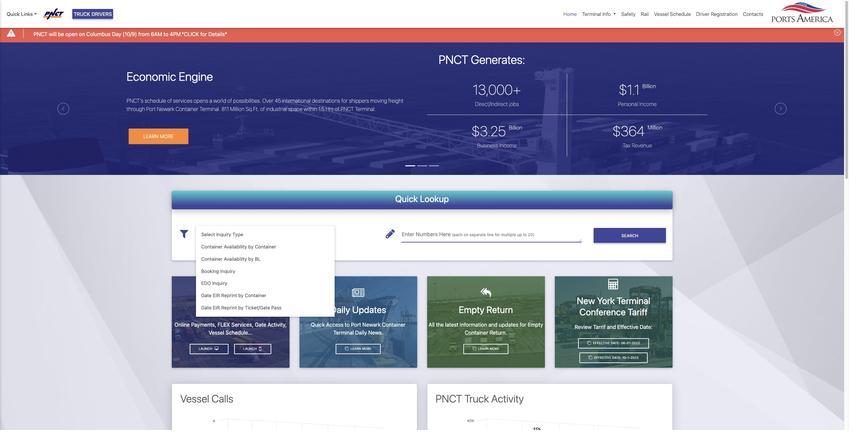 Task type: vqa. For each thing, say whether or not it's contained in the screenshot.
$364 on the top of page
yes



Task type: locate. For each thing, give the bounding box(es) containing it.
million up 'revenue'
[[648, 125, 662, 131]]

1 vertical spatial million
[[648, 125, 662, 131]]

engine
[[179, 69, 213, 84]]

more inside button
[[160, 133, 174, 139]]

to right access
[[345, 322, 350, 328]]

1 horizontal spatial billion
[[642, 83, 656, 89]]

effective up 01-
[[617, 324, 638, 330]]

date: left 06-
[[611, 342, 620, 345]]

pnct's schedule of services opens a world of possibilities.                                 over 45 international destinations for shippers moving freight through port newark container terminal.                                 811 million sq.ft. of industrial space within 1.5 hrs of pnct terminal.
[[127, 98, 403, 112]]

inquiry for booking
[[220, 269, 235, 274]]

for right line
[[495, 233, 500, 237]]

welcome to port newmark container terminal image
[[0, 42, 844, 212]]

container up booking
[[201, 256, 223, 262]]

1 vertical spatial terminal
[[617, 296, 650, 307]]

port inside the pnct's schedule of services opens a world of possibilities.                                 over 45 international destinations for shippers moving freight through port newark container terminal.                                 811 million sq.ft. of industrial space within 1.5 hrs of pnct terminal.
[[146, 106, 156, 112]]

truck
[[74, 11, 90, 17], [464, 393, 489, 405]]

gate for gate eir reprint by ticket/gate pass
[[201, 305, 212, 311]]

$3.25 billion
[[472, 123, 522, 139]]

0 horizontal spatial million
[[230, 106, 244, 112]]

0 horizontal spatial learn more link
[[336, 344, 381, 355]]

13,000+
[[473, 81, 521, 98]]

clone image inside learn more link
[[345, 347, 349, 351]]

0 vertical spatial quick
[[7, 11, 20, 17]]

calls
[[212, 393, 233, 405]]

quick left lookup
[[395, 194, 418, 204]]

0 horizontal spatial launch link
[[190, 344, 229, 355]]

1 terminal. from the left
[[199, 106, 220, 112]]

2 vertical spatial clone image
[[589, 356, 592, 360]]

date: down tariff
[[640, 324, 653, 330]]

search
[[621, 233, 638, 238]]

clone image
[[587, 342, 591, 345], [345, 347, 349, 351], [589, 356, 592, 360]]

1 vertical spatial to
[[523, 233, 527, 237]]

eir down edo inquiry
[[213, 293, 220, 299]]

quick links
[[7, 11, 33, 17]]

1 vertical spatial 2023
[[630, 356, 639, 360]]

1 horizontal spatial learn
[[351, 347, 361, 351]]

income down $3.25 billion
[[499, 142, 517, 148]]

container down information at the bottom
[[465, 330, 488, 336]]

1 launch from the left
[[243, 347, 258, 351]]

0 horizontal spatial billion
[[509, 125, 522, 131]]

0 horizontal spatial income
[[499, 142, 517, 148]]

million inside $364 million
[[648, 125, 662, 131]]

reprint for container
[[221, 293, 237, 299]]

2 vertical spatial gate
[[255, 322, 266, 328]]

learn more link down all the latest information and updates for empty container return.
[[463, 344, 508, 355]]

01-
[[627, 342, 632, 345]]

to right 'up'
[[523, 233, 527, 237]]

2 horizontal spatial more
[[490, 347, 499, 351]]

on for columbus
[[79, 31, 85, 37]]

return
[[486, 304, 513, 315]]

1 horizontal spatial on
[[464, 233, 468, 237]]

daily inside quick access to port newark container terminal daily news.
[[355, 330, 367, 336]]

income down $1.1 billion
[[639, 101, 657, 107]]

eir for gate eir reprint by ticket/gate pass
[[213, 305, 220, 311]]

1 horizontal spatial income
[[639, 101, 657, 107]]

learn more link down quick access to port newark container terminal daily news.
[[336, 344, 381, 355]]

reprint down gate eir reprint by container
[[221, 305, 237, 311]]

type
[[232, 232, 243, 238]]

to right 6am
[[163, 31, 168, 37]]

learn more
[[143, 133, 174, 139], [350, 347, 371, 351], [477, 347, 499, 351]]

gate for gate eir reprint by container
[[201, 293, 212, 299]]

pnct will be open on columbus day (10/9) from 6am to 4pm.*click for details*
[[34, 31, 227, 37]]

schedule...
[[226, 330, 252, 336]]

2 vertical spatial to
[[345, 322, 350, 328]]

0 vertical spatial clone image
[[587, 342, 591, 345]]

for inside the pnct's schedule of services opens a world of possibilities.                                 over 45 international destinations for shippers moving freight through port newark container terminal.                                 811 million sq.ft. of industrial space within 1.5 hrs of pnct terminal.
[[341, 98, 348, 104]]

tariff
[[628, 307, 648, 318]]

clone image down quick access to port newark container terminal daily news.
[[345, 347, 349, 351]]

clone image left effective date: 10-1-2023
[[589, 356, 592, 360]]

launch for desktop icon
[[199, 347, 213, 351]]

daily left "news."
[[355, 330, 367, 336]]

1 horizontal spatial launch link
[[234, 344, 271, 355]]

2 vertical spatial effective
[[594, 356, 611, 360]]

container up ticket/gate
[[245, 293, 266, 299]]

more for empty return
[[490, 347, 499, 351]]

2 availability from the top
[[224, 256, 247, 262]]

gate inside online payments, flex services, gate activity, vessel schedule...
[[255, 322, 266, 328]]

0 horizontal spatial quick
[[7, 11, 20, 17]]

and right tarrif
[[607, 324, 616, 330]]

13,000+ direct/indirect jobs
[[473, 81, 521, 107]]

for left shippers in the left top of the page
[[341, 98, 348, 104]]

truck left drivers
[[74, 11, 90, 17]]

2 reprint from the top
[[221, 305, 237, 311]]

driver registration
[[696, 11, 738, 17]]

truck left activity at right bottom
[[464, 393, 489, 405]]

0 horizontal spatial port
[[146, 106, 156, 112]]

container inside all the latest information and updates for empty container return.
[[465, 330, 488, 336]]

port down schedule
[[146, 106, 156, 112]]

newark
[[157, 106, 174, 112], [362, 322, 381, 328]]

online payments, flex services, gate activity, vessel schedule...
[[174, 322, 287, 336]]

1 vertical spatial empty
[[528, 322, 543, 328]]

port
[[146, 106, 156, 112], [351, 322, 361, 328]]

learn
[[143, 133, 159, 139], [351, 347, 361, 351], [478, 347, 489, 351]]

newark up "news."
[[362, 322, 381, 328]]

1 horizontal spatial empty
[[528, 322, 543, 328]]

for left details*
[[200, 31, 207, 37]]

learn right clone image
[[478, 347, 489, 351]]

learn down "through"
[[143, 133, 159, 139]]

1 horizontal spatial learn more
[[350, 347, 371, 351]]

2023 right 10-
[[630, 356, 639, 360]]

by up container availability by bl
[[248, 244, 254, 250]]

availability down type
[[224, 244, 247, 250]]

1 vertical spatial daily
[[355, 330, 367, 336]]

vessel left calls
[[180, 393, 209, 405]]

line
[[487, 233, 494, 237]]

0 vertical spatial availability
[[224, 244, 247, 250]]

0 vertical spatial on
[[79, 31, 85, 37]]

the
[[436, 322, 444, 328]]

0 vertical spatial to
[[163, 31, 168, 37]]

freight
[[388, 98, 403, 104]]

1 vertical spatial quick
[[395, 194, 418, 204]]

0 horizontal spatial and
[[488, 322, 497, 328]]

1 horizontal spatial quick
[[311, 322, 325, 328]]

0 vertical spatial billion
[[642, 83, 656, 89]]

0 vertical spatial port
[[146, 106, 156, 112]]

2023
[[632, 342, 640, 345], [630, 356, 639, 360]]

effective date: 06-01-2023 link
[[578, 338, 649, 349]]

1 vertical spatial effective
[[593, 342, 610, 345]]

inquiry for edo
[[212, 281, 227, 286]]

review
[[575, 324, 592, 330]]

container up "news."
[[382, 322, 405, 328]]

booking inquiry
[[201, 269, 235, 274]]

port down daily updates
[[351, 322, 361, 328]]

schedule
[[670, 11, 691, 17]]

quick inside quick access to port newark container terminal daily news.
[[311, 322, 325, 328]]

and
[[488, 322, 497, 328], [607, 324, 616, 330]]

0 horizontal spatial empty
[[459, 304, 484, 315]]

empty
[[459, 304, 484, 315], [528, 322, 543, 328]]

vessel inside vessel schedule link
[[654, 11, 669, 17]]

direct/indirect
[[475, 101, 508, 107]]

desktop image
[[215, 347, 219, 351]]

0 vertical spatial 2023
[[632, 342, 640, 345]]

$364 million
[[613, 123, 662, 139]]

1 launch link from the left
[[234, 344, 271, 355]]

for inside all the latest information and updates for empty container return.
[[520, 322, 526, 328]]

clone image inside effective date: 10-1-2023 link
[[589, 356, 592, 360]]

1 learn more link from the left
[[336, 344, 381, 355]]

learn more for empty return
[[477, 347, 499, 351]]

2 vertical spatial vessel
[[180, 393, 209, 405]]

quick lookup
[[395, 194, 449, 204]]

tax
[[623, 142, 631, 148]]

1 vertical spatial on
[[464, 233, 468, 237]]

drivers
[[91, 11, 112, 17]]

0 vertical spatial terminal
[[582, 11, 601, 17]]

learn down quick access to port newark container terminal daily news.
[[351, 347, 361, 351]]

effective for effective date: 06-01-2023
[[593, 342, 610, 345]]

to inside alert
[[163, 31, 168, 37]]

2 vertical spatial date:
[[612, 356, 621, 360]]

1 vertical spatial billion
[[509, 125, 522, 131]]

gate left activity,
[[255, 322, 266, 328]]

by right web at the left bottom
[[238, 305, 244, 311]]

effective for effective date: 10-1-2023
[[594, 356, 611, 360]]

learn more link for return
[[463, 344, 508, 355]]

inquiry down container availability by bl
[[220, 269, 235, 274]]

over
[[262, 98, 273, 104]]

0 horizontal spatial learn more
[[143, 133, 174, 139]]

income for $3.25
[[499, 142, 517, 148]]

quick left the links
[[7, 11, 20, 17]]

1 horizontal spatial terminal.
[[355, 106, 376, 112]]

vessel down flex
[[209, 330, 224, 336]]

driver registration link
[[694, 8, 740, 20]]

port inside quick access to port newark container terminal daily news.
[[351, 322, 361, 328]]

1 horizontal spatial daily
[[355, 330, 367, 336]]

driver
[[696, 11, 710, 17]]

terminal left info
[[582, 11, 601, 17]]

million inside the pnct's schedule of services opens a world of possibilities.                                 over 45 international destinations for shippers moving freight through port newark container terminal.                                 811 million sq.ft. of industrial space within 1.5 hrs of pnct terminal.
[[230, 106, 244, 112]]

empty right "updates"
[[528, 322, 543, 328]]

and up 'return.'
[[488, 322, 497, 328]]

0 horizontal spatial terminal.
[[199, 106, 220, 112]]

0 vertical spatial inquiry
[[216, 232, 231, 238]]

inquiry left type
[[216, 232, 231, 238]]

1 horizontal spatial million
[[648, 125, 662, 131]]

0 vertical spatial gate
[[201, 293, 212, 299]]

0 horizontal spatial terminal
[[333, 330, 354, 336]]

vessel schedule link
[[651, 8, 694, 20]]

1 horizontal spatial truck
[[464, 393, 489, 405]]

updates
[[352, 304, 386, 315]]

0 vertical spatial income
[[639, 101, 657, 107]]

gate down edo
[[201, 293, 212, 299]]

container
[[176, 106, 198, 112], [201, 244, 223, 250], [255, 244, 276, 250], [201, 256, 223, 262], [245, 293, 266, 299], [382, 322, 405, 328], [465, 330, 488, 336]]

container inside quick access to port newark container terminal daily news.
[[382, 322, 405, 328]]

launch link down the payments,
[[190, 344, 229, 355]]

by left bl
[[248, 256, 254, 262]]

personal
[[618, 101, 638, 107]]

1 horizontal spatial terminal
[[582, 11, 601, 17]]

eir
[[213, 293, 220, 299], [213, 305, 220, 311]]

contacts
[[743, 11, 763, 17]]

terminal up tariff
[[617, 296, 650, 307]]

on inside enter numbers here (each on separate line for multiple up to 20)
[[464, 233, 468, 237]]

container inside the pnct's schedule of services opens a world of possibilities.                                 over 45 international destinations for shippers moving freight through port newark container terminal.                                 811 million sq.ft. of industrial space within 1.5 hrs of pnct terminal.
[[176, 106, 198, 112]]

1 horizontal spatial to
[[345, 322, 350, 328]]

income
[[639, 101, 657, 107], [499, 142, 517, 148]]

to inside enter numbers here (each on separate line for multiple up to 20)
[[523, 233, 527, 237]]

empty inside all the latest information and updates for empty container return.
[[528, 322, 543, 328]]

from
[[138, 31, 149, 37]]

1 vertical spatial date:
[[611, 342, 620, 345]]

0 vertical spatial vessel
[[654, 11, 669, 17]]

to inside quick access to port newark container terminal daily news.
[[345, 322, 350, 328]]

1 vertical spatial port
[[351, 322, 361, 328]]

rail link
[[638, 8, 651, 20]]

daily up access
[[330, 304, 350, 315]]

2 horizontal spatial to
[[523, 233, 527, 237]]

1 vertical spatial vessel
[[209, 330, 224, 336]]

reprint up web at the left bottom
[[221, 293, 237, 299]]

1 vertical spatial newark
[[362, 322, 381, 328]]

pnct inside alert
[[34, 31, 47, 37]]

2 horizontal spatial learn more
[[477, 347, 499, 351]]

eir up flex
[[213, 305, 220, 311]]

0 horizontal spatial learn
[[143, 133, 159, 139]]

1 vertical spatial inquiry
[[220, 269, 235, 274]]

learn more inside button
[[143, 133, 174, 139]]

1 vertical spatial clone image
[[345, 347, 349, 351]]

0 horizontal spatial truck
[[74, 11, 90, 17]]

activity
[[491, 393, 524, 405]]

1 horizontal spatial newark
[[362, 322, 381, 328]]

0 horizontal spatial newark
[[157, 106, 174, 112]]

0 horizontal spatial on
[[79, 31, 85, 37]]

0 vertical spatial million
[[230, 106, 244, 112]]

on for separate
[[464, 233, 468, 237]]

of
[[167, 98, 172, 104], [227, 98, 232, 104], [260, 106, 265, 112], [335, 106, 339, 112]]

launch left mobile icon
[[243, 347, 258, 351]]

1 reprint from the top
[[221, 293, 237, 299]]

clone image inside effective date: 06-01-2023 link
[[587, 342, 591, 345]]

0 horizontal spatial more
[[160, 133, 174, 139]]

terminal info link
[[580, 8, 619, 20]]

clone image for new york terminal conference tariff
[[587, 342, 591, 345]]

effective down effective date: 06-01-2023 link
[[594, 356, 611, 360]]

contacts link
[[740, 8, 766, 20]]

2 horizontal spatial quick
[[395, 194, 418, 204]]

availability
[[224, 244, 247, 250], [224, 256, 247, 262]]

0 horizontal spatial launch
[[199, 347, 213, 351]]

links
[[21, 11, 33, 17]]

2 learn more link from the left
[[463, 344, 508, 355]]

billion down jobs
[[509, 125, 522, 131]]

2 horizontal spatial terminal
[[617, 296, 650, 307]]

daily
[[330, 304, 350, 315], [355, 330, 367, 336]]

quick left access
[[311, 322, 325, 328]]

0 vertical spatial daily
[[330, 304, 350, 315]]

0 vertical spatial effective
[[617, 324, 638, 330]]

gate eir reprint by container
[[201, 293, 266, 299]]

pnct will be open on columbus day (10/9) from 6am to 4pm.*click for details* link
[[34, 30, 227, 38]]

2 launch from the left
[[199, 347, 213, 351]]

1 vertical spatial income
[[499, 142, 517, 148]]

for inside alert
[[200, 31, 207, 37]]

1 vertical spatial eir
[[213, 305, 220, 311]]

0 vertical spatial empty
[[459, 304, 484, 315]]

schedule
[[145, 98, 166, 104]]

vessel
[[654, 11, 669, 17], [209, 330, 224, 336], [180, 393, 209, 405]]

0 vertical spatial newark
[[157, 106, 174, 112]]

tos
[[199, 304, 217, 315]]

0 vertical spatial eir
[[213, 293, 220, 299]]

clone image down review
[[587, 342, 591, 345]]

2 vertical spatial quick
[[311, 322, 325, 328]]

1 vertical spatial availability
[[224, 256, 247, 262]]

empty up information at the bottom
[[459, 304, 484, 315]]

vessel inside online payments, flex services, gate activity, vessel schedule...
[[209, 330, 224, 336]]

None text field
[[196, 226, 335, 243], [402, 226, 582, 243], [196, 226, 335, 243], [402, 226, 582, 243]]

of left services
[[167, 98, 172, 104]]

reprint
[[221, 293, 237, 299], [221, 305, 237, 311]]

services
[[173, 98, 192, 104]]

launch link down schedule...
[[234, 344, 271, 355]]

launch left desktop icon
[[199, 347, 213, 351]]

effective date: 10-1-2023 link
[[579, 353, 648, 364]]

on inside alert
[[79, 31, 85, 37]]

terminal. down a
[[199, 106, 220, 112]]

2 horizontal spatial learn
[[478, 347, 489, 351]]

1 eir from the top
[[213, 293, 220, 299]]

pass
[[271, 305, 282, 311]]

effective down tarrif
[[593, 342, 610, 345]]

bl
[[255, 256, 261, 262]]

eir for gate eir reprint by container
[[213, 293, 220, 299]]

date: left 10-
[[612, 356, 621, 360]]

newark down schedule
[[157, 106, 174, 112]]

1 vertical spatial gate
[[201, 305, 212, 311]]

learn more button
[[129, 129, 188, 144]]

learn inside button
[[143, 133, 159, 139]]

for right "updates"
[[520, 322, 526, 328]]

terminal. down shippers in the left top of the page
[[355, 106, 376, 112]]

quick links link
[[7, 10, 37, 18]]

on right open on the left top
[[79, 31, 85, 37]]

6am
[[151, 31, 162, 37]]

1 availability from the top
[[224, 244, 247, 250]]

newark inside quick access to port newark container terminal daily news.
[[362, 322, 381, 328]]

1 horizontal spatial port
[[351, 322, 361, 328]]

container up bl
[[255, 244, 276, 250]]

1 horizontal spatial more
[[362, 347, 371, 351]]

0 vertical spatial date:
[[640, 324, 653, 330]]

1 vertical spatial reprint
[[221, 305, 237, 311]]

0 horizontal spatial daily
[[330, 304, 350, 315]]

2023 right 06-
[[632, 342, 640, 345]]

0 vertical spatial reprint
[[221, 293, 237, 299]]

1 horizontal spatial learn more link
[[463, 344, 508, 355]]

1 horizontal spatial launch
[[243, 347, 258, 351]]

million right 811
[[230, 106, 244, 112]]

billion inside $3.25 billion
[[509, 125, 522, 131]]

0 horizontal spatial to
[[163, 31, 168, 37]]

inquiry down the 'booking inquiry'
[[212, 281, 227, 286]]

date: for 01-
[[611, 342, 620, 345]]

availability down container availability by container
[[224, 256, 247, 262]]

2 eir from the top
[[213, 305, 220, 311]]

terminal down access
[[333, 330, 354, 336]]

services,
[[231, 322, 253, 328]]

container availability by bl
[[201, 256, 261, 262]]

container down services
[[176, 106, 198, 112]]

on right (each
[[464, 233, 468, 237]]

learn more link for updates
[[336, 344, 381, 355]]

(10/9)
[[123, 31, 137, 37]]

billion right $1.1
[[642, 83, 656, 89]]

2 vertical spatial inquiry
[[212, 281, 227, 286]]

launch for mobile icon
[[243, 347, 258, 351]]

pnct for pnct will be open on columbus day (10/9) from 6am to 4pm.*click for details*
[[34, 31, 47, 37]]

info
[[602, 11, 611, 17]]

gate up the payments,
[[201, 305, 212, 311]]

billion inside $1.1 billion
[[642, 83, 656, 89]]

2 vertical spatial terminal
[[333, 330, 354, 336]]

vessel right rail
[[654, 11, 669, 17]]



Task type: describe. For each thing, give the bounding box(es) containing it.
web
[[219, 304, 237, 315]]

safety link
[[619, 8, 638, 20]]

billion for $1.1
[[642, 83, 656, 89]]

edo
[[201, 281, 211, 286]]

activity,
[[268, 322, 287, 328]]

tarrif
[[593, 324, 606, 330]]

multiple
[[501, 233, 516, 237]]

sq.ft.
[[246, 106, 259, 112]]

home link
[[561, 8, 580, 20]]

2023 for 1-
[[630, 356, 639, 360]]

vessel for schedule
[[654, 11, 669, 17]]

2023 for 01-
[[632, 342, 640, 345]]

updates
[[499, 322, 518, 328]]

quick for quick access to port newark container terminal daily news.
[[311, 322, 325, 328]]

date: for 1-
[[612, 356, 621, 360]]

empty return
[[459, 304, 513, 315]]

mobile image
[[259, 347, 261, 352]]

newark inside the pnct's schedule of services opens a world of possibilities.                                 over 45 international destinations for shippers moving freight through port newark container terminal.                                 811 million sq.ft. of industrial space within 1.5 hrs of pnct terminal.
[[157, 106, 174, 112]]

quick for quick lookup
[[395, 194, 418, 204]]

quick for quick links
[[7, 11, 20, 17]]

reprint for ticket/gate
[[221, 305, 237, 311]]

truck drivers link
[[72, 9, 113, 19]]

search button
[[594, 228, 666, 243]]

availability for container
[[224, 244, 247, 250]]

billion for $3.25
[[509, 125, 522, 131]]

to for 4pm.*click
[[163, 31, 168, 37]]

registration
[[711, 11, 738, 17]]

inquiry for select
[[216, 232, 231, 238]]

world
[[213, 98, 226, 104]]

gate eir reprint by ticket/gate pass
[[201, 305, 282, 311]]

by up gate eir reprint by ticket/gate pass
[[238, 293, 244, 299]]

day
[[112, 31, 121, 37]]

income for $1.1
[[639, 101, 657, 107]]

booking
[[201, 269, 219, 274]]

enter
[[402, 232, 414, 237]]

2 terminal. from the left
[[355, 106, 376, 112]]

pnct for pnct truck activity
[[436, 393, 462, 405]]

generates:
[[471, 53, 525, 67]]

hrs
[[326, 106, 334, 112]]

0 vertical spatial truck
[[74, 11, 90, 17]]

opens
[[194, 98, 208, 104]]

vessel calls
[[180, 393, 233, 405]]

numbers
[[416, 232, 438, 237]]

home
[[563, 11, 577, 17]]

terminal inside new york terminal conference tariff
[[617, 296, 650, 307]]

pnct inside the pnct's schedule of services opens a world of possibilities.                                 over 45 international destinations for shippers moving freight through port newark container terminal.                                 811 million sq.ft. of industrial space within 1.5 hrs of pnct terminal.
[[341, 106, 354, 112]]

return.
[[490, 330, 507, 336]]

pnct for pnct generates:
[[439, 53, 468, 67]]

conference
[[579, 307, 626, 318]]

latest
[[445, 322, 458, 328]]

open
[[65, 31, 78, 37]]

online
[[174, 322, 190, 328]]

pnct's
[[127, 98, 143, 104]]

all the latest information and updates for empty container return.
[[429, 322, 543, 336]]

daily updates
[[330, 304, 386, 315]]

pnct generates:
[[439, 53, 525, 67]]

for inside enter numbers here (each on separate line for multiple up to 20)
[[495, 233, 500, 237]]

tos web portal
[[199, 304, 262, 315]]

will
[[49, 31, 57, 37]]

more for daily updates
[[362, 347, 371, 351]]

york
[[597, 296, 615, 307]]

terminal inside quick access to port newark container terminal daily news.
[[333, 330, 354, 336]]

availability for bl
[[224, 256, 247, 262]]

▼
[[332, 232, 335, 237]]

1.5
[[318, 106, 324, 112]]

container down select at the left bottom of page
[[201, 244, 223, 250]]

destinations
[[312, 98, 340, 104]]

of right hrs
[[335, 106, 339, 112]]

within
[[304, 106, 317, 112]]

ticket/gate
[[245, 305, 270, 311]]

vessel for calls
[[180, 393, 209, 405]]

1 horizontal spatial and
[[607, 324, 616, 330]]

of up 811
[[227, 98, 232, 104]]

review tarrif and effective date:
[[575, 324, 653, 330]]

pnct will be open on columbus day (10/9) from 6am to 4pm.*click for details* alert
[[0, 24, 844, 42]]

news.
[[368, 330, 383, 336]]

up
[[517, 233, 522, 237]]

clone image
[[473, 347, 476, 351]]

business income
[[477, 142, 517, 148]]

terminal info
[[582, 11, 611, 17]]

lookup
[[420, 194, 449, 204]]

$3.25
[[472, 123, 506, 139]]

truck drivers
[[74, 11, 112, 17]]

enter numbers here (each on separate line for multiple up to 20)
[[402, 232, 534, 237]]

select
[[201, 232, 215, 238]]

and inside all the latest information and updates for empty container return.
[[488, 322, 497, 328]]

business
[[477, 142, 498, 148]]

edo inquiry
[[201, 281, 227, 286]]

of down over
[[260, 106, 265, 112]]

quick access to port newark container terminal daily news.
[[311, 322, 405, 336]]

possibilities.
[[233, 98, 261, 104]]

1 vertical spatial truck
[[464, 393, 489, 405]]

learn more for daily updates
[[350, 347, 371, 351]]

learn for daily updates
[[351, 347, 361, 351]]

06-
[[621, 342, 627, 345]]

all
[[429, 322, 435, 328]]

new
[[577, 296, 595, 307]]

container availability by container
[[201, 244, 276, 250]]

jobs
[[509, 101, 519, 107]]

45
[[275, 98, 281, 104]]

economic engine
[[127, 69, 213, 84]]

industrial
[[266, 106, 287, 112]]

payments,
[[191, 322, 216, 328]]

to for 20)
[[523, 233, 527, 237]]

terminal inside terminal info link
[[582, 11, 601, 17]]

select inquiry type
[[201, 232, 243, 238]]

shippers
[[349, 98, 369, 104]]

2 launch link from the left
[[190, 344, 229, 355]]

close image
[[834, 29, 841, 36]]

columbus
[[86, 31, 111, 37]]

economic
[[127, 69, 176, 84]]

811
[[222, 106, 229, 112]]

separate
[[470, 233, 486, 237]]

learn for empty return
[[478, 347, 489, 351]]

revenue
[[632, 142, 652, 148]]

safety
[[621, 11, 636, 17]]

clone image for daily updates
[[345, 347, 349, 351]]

flex
[[218, 322, 230, 328]]



